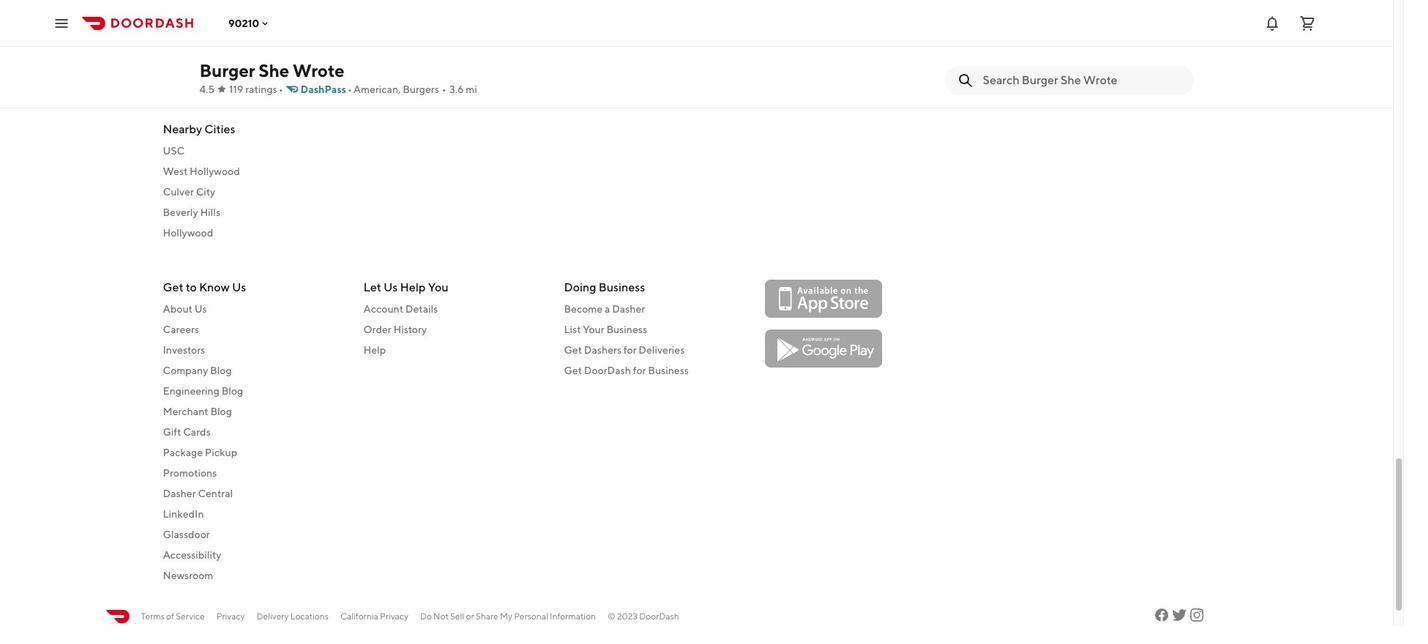 Task type: describe. For each thing, give the bounding box(es) containing it.
culver city
[[163, 186, 215, 198]]

1 horizontal spatial us
[[232, 280, 246, 294]]

get to know us
[[163, 280, 246, 294]]

near for coffee
[[1000, 91, 1021, 103]]

account details
[[364, 303, 438, 315]]

90210 button
[[228, 17, 271, 29]]

gift cards
[[163, 426, 211, 438]]

company blog
[[163, 365, 232, 376]]

1 vertical spatial business
[[607, 324, 647, 335]]

hollywood inside "link"
[[190, 166, 240, 177]]

open
[[163, 29, 190, 41]]

doordash on facebook image
[[1153, 606, 1171, 624]]

open menu image
[[53, 14, 70, 32]]

merchant
[[163, 406, 208, 417]]

beverly hills
[[163, 207, 220, 218]]

west hollywood
[[163, 166, 240, 177]]

dasher central
[[163, 488, 233, 499]]

your
[[583, 324, 605, 335]]

privacy link
[[217, 610, 245, 623]]

beverly hills link
[[163, 205, 346, 220]]

sesame
[[192, 29, 228, 41]]

account details link
[[364, 302, 547, 316]]

engineering blog
[[163, 385, 243, 397]]

coffee near me link
[[966, 89, 1149, 104]]

• for 119 ratings •
[[279, 83, 283, 95]]

accessibility
[[163, 549, 222, 561]]

to
[[186, 280, 197, 294]]

help link
[[364, 343, 547, 357]]

become
[[564, 303, 603, 315]]

engineering
[[163, 385, 220, 397]]

information
[[550, 611, 596, 622]]

help inside help 'link'
[[364, 344, 386, 356]]

blog for engineering blog
[[222, 385, 243, 397]]

glassdoor link
[[163, 527, 346, 542]]

promotions
[[163, 467, 217, 479]]

central
[[198, 488, 233, 499]]

glassdoor
[[163, 529, 210, 540]]

about us link
[[163, 302, 346, 316]]

order
[[364, 324, 392, 335]]

become a dasher link
[[564, 302, 747, 316]]

doordash on twitter image
[[1171, 606, 1188, 624]]

get dashers for deliveries
[[564, 344, 685, 356]]

blog for company blog
[[210, 365, 232, 376]]

90210
[[228, 17, 259, 29]]

get for get to know us
[[163, 280, 183, 294]]

notification bell image
[[1264, 14, 1282, 32]]

0 horizontal spatial doordash
[[584, 365, 631, 376]]

package pickup link
[[163, 445, 346, 460]]

3.6
[[449, 83, 464, 95]]

personal
[[514, 611, 548, 622]]

culver
[[163, 186, 194, 198]]

details
[[406, 303, 438, 315]]

souffle
[[364, 70, 397, 82]]

beverly
[[163, 207, 198, 218]]

newsroom link
[[163, 568, 346, 583]]

cards
[[183, 426, 211, 438]]

© 2023 doordash
[[608, 611, 679, 622]]

burger
[[200, 60, 255, 81]]

• for american, burgers • 3.6 mi
[[442, 83, 447, 95]]

get doordash for business link
[[564, 363, 747, 378]]

juice
[[398, 91, 420, 103]]

american,
[[354, 83, 401, 95]]

dashpass
[[301, 83, 346, 95]]

city
[[196, 186, 215, 198]]

1 horizontal spatial doordash
[[640, 611, 679, 622]]

california privacy link
[[340, 610, 409, 623]]

delivery
[[257, 611, 289, 622]]

gift cards link
[[163, 425, 346, 439]]

calif
[[163, 70, 185, 82]]

about
[[163, 303, 193, 315]]

of
[[166, 611, 174, 622]]

let us help you
[[364, 280, 449, 294]]

not
[[434, 611, 449, 622]]

near for souffle
[[399, 70, 420, 82]]

1 privacy from the left
[[217, 611, 245, 622]]

west
[[163, 166, 188, 177]]

ratings
[[245, 83, 277, 95]]

list your business
[[564, 324, 647, 335]]

2 vertical spatial business
[[648, 365, 689, 376]]

merchant blog link
[[163, 404, 346, 419]]

careers link
[[163, 322, 346, 337]]

get dashers for deliveries link
[[564, 343, 747, 357]]

promotions link
[[163, 466, 346, 480]]

us for about us
[[195, 303, 207, 315]]

1 vertical spatial hollywood
[[163, 227, 213, 239]]

0 items, open order cart image
[[1299, 14, 1317, 32]]

me for other near me
[[1018, 70, 1033, 82]]

dashers
[[584, 344, 622, 356]]

burgers
[[403, 83, 439, 95]]

2 • from the left
[[348, 83, 352, 95]]

me for coffee near me
[[1023, 91, 1037, 103]]

company
[[163, 365, 208, 376]]

usc link
[[163, 144, 346, 158]]

cafe
[[228, 70, 250, 82]]

hollywood link
[[163, 226, 346, 240]]



Task type: locate. For each thing, give the bounding box(es) containing it.
history
[[394, 324, 427, 335]]

chicken
[[187, 70, 226, 82]]

culver city link
[[163, 185, 346, 199]]

business up a
[[599, 280, 645, 294]]

blog up engineering blog on the bottom left of page
[[210, 365, 232, 376]]

a
[[605, 303, 610, 315]]

let
[[364, 280, 381, 294]]

for down get dashers for deliveries on the bottom
[[633, 365, 646, 376]]

open sesame
[[163, 29, 228, 41]]

get for get dashers for deliveries
[[564, 344, 582, 356]]

0 horizontal spatial us
[[195, 303, 207, 315]]

me up burgers
[[422, 70, 436, 82]]

near down "other near me"
[[1000, 91, 1021, 103]]

2 horizontal spatial •
[[442, 83, 447, 95]]

blog inside 'link'
[[210, 365, 232, 376]]

2 vertical spatial blog
[[210, 406, 232, 417]]

doordash down the 'dashers'
[[584, 365, 631, 376]]

calif chicken cafe
[[163, 70, 250, 82]]

ginger juice near me
[[364, 91, 459, 103]]

hollywood down beverly hills at the top left of page
[[163, 227, 213, 239]]

souffle near me link
[[364, 69, 547, 83]]

get inside get dashers for deliveries link
[[564, 344, 582, 356]]

0 horizontal spatial •
[[279, 83, 283, 95]]

0 vertical spatial for
[[624, 344, 637, 356]]

us down get to know us
[[195, 303, 207, 315]]

company blog link
[[163, 363, 346, 378]]

merchant blog
[[163, 406, 232, 417]]

blog
[[210, 365, 232, 376], [222, 385, 243, 397], [210, 406, 232, 417]]

become a dasher
[[564, 303, 645, 315]]

2 vertical spatial get
[[564, 365, 582, 376]]

1 vertical spatial for
[[633, 365, 646, 376]]

blog down engineering blog on the bottom left of page
[[210, 406, 232, 417]]

careers
[[163, 324, 199, 335]]

pickup
[[205, 447, 237, 458]]

1 vertical spatial help
[[364, 344, 386, 356]]

• left 3.6
[[442, 83, 447, 95]]

privacy inside "link"
[[380, 611, 409, 622]]

dasher up linkedin
[[163, 488, 196, 499]]

us right know
[[232, 280, 246, 294]]

1 horizontal spatial dasher
[[612, 303, 645, 315]]

for
[[624, 344, 637, 356], [633, 365, 646, 376]]

2023
[[617, 611, 638, 622]]

american, burgers • 3.6 mi
[[354, 83, 477, 95]]

2 privacy from the left
[[380, 611, 409, 622]]

©
[[608, 611, 616, 622]]

0 vertical spatial hollywood
[[190, 166, 240, 177]]

do not sell or share my personal information
[[420, 611, 596, 622]]

me down other near me link
[[1023, 91, 1037, 103]]

ginger
[[364, 91, 396, 103]]

list
[[564, 324, 581, 335]]

get inside the "get doordash for business" link
[[564, 365, 582, 376]]

wingstop
[[163, 91, 209, 103]]

privacy right 'service'
[[217, 611, 245, 622]]

doordash right 2023
[[640, 611, 679, 622]]

0 horizontal spatial dasher
[[163, 488, 196, 499]]

know
[[199, 280, 230, 294]]

get for get doordash for business
[[564, 365, 582, 376]]

1 horizontal spatial privacy
[[380, 611, 409, 622]]

other near me
[[966, 70, 1033, 82]]

locations
[[290, 611, 329, 622]]

1 • from the left
[[279, 83, 283, 95]]

nearby cities
[[163, 122, 235, 136]]

doing business
[[564, 280, 645, 294]]

west hollywood link
[[163, 164, 346, 179]]

near right "juice"
[[422, 91, 443, 103]]

share
[[476, 611, 499, 622]]

terms of service
[[141, 611, 205, 622]]

for up get doordash for business
[[624, 344, 637, 356]]

near up the american, burgers • 3.6 mi at the left of page
[[399, 70, 420, 82]]

Item Search search field
[[983, 73, 1182, 89]]

account
[[364, 303, 404, 315]]

help down order
[[364, 344, 386, 356]]

business up get dashers for deliveries on the bottom
[[607, 324, 647, 335]]

1 vertical spatial doordash
[[640, 611, 679, 622]]

do not sell or share my personal information link
[[420, 610, 596, 623]]

1 vertical spatial dasher
[[163, 488, 196, 499]]

me up coffee near me
[[1018, 70, 1033, 82]]

1 vertical spatial blog
[[222, 385, 243, 397]]

she
[[259, 60, 289, 81]]

order history
[[364, 324, 427, 335]]

me
[[422, 70, 436, 82], [1018, 70, 1033, 82], [445, 91, 459, 103], [1023, 91, 1037, 103]]

do
[[420, 611, 432, 622]]

119
[[229, 83, 243, 95]]

us right let
[[384, 280, 398, 294]]

sweet
[[163, 9, 192, 21]]

blog down company blog 'link'
[[222, 385, 243, 397]]

near
[[399, 70, 420, 82], [996, 70, 1016, 82], [422, 91, 443, 103], [1000, 91, 1021, 103]]

other
[[966, 70, 994, 82]]

1 horizontal spatial •
[[348, 83, 352, 95]]

• right the dashpass
[[348, 83, 352, 95]]

for for doordash
[[633, 365, 646, 376]]

california privacy
[[340, 611, 409, 622]]

delivery locations
[[257, 611, 329, 622]]

sweet chick link
[[163, 7, 346, 22]]

0 horizontal spatial help
[[364, 344, 386, 356]]

burger she wrote
[[200, 60, 345, 81]]

0 vertical spatial business
[[599, 280, 645, 294]]

help up details
[[400, 280, 426, 294]]

1 vertical spatial get
[[564, 344, 582, 356]]

us
[[232, 280, 246, 294], [384, 280, 398, 294], [195, 303, 207, 315]]

privacy left do
[[380, 611, 409, 622]]

order history link
[[364, 322, 547, 337]]

investors
[[163, 344, 205, 356]]

service
[[176, 611, 205, 622]]

for for dashers
[[624, 344, 637, 356]]

cities
[[205, 122, 235, 136]]

me for souffle near me
[[422, 70, 436, 82]]

us for let us help you
[[384, 280, 398, 294]]

near up coffee near me
[[996, 70, 1016, 82]]

linkedin
[[163, 508, 204, 520]]

get doordash for business
[[564, 365, 689, 376]]

doordash on instagram image
[[1188, 606, 1206, 624]]

near for other
[[996, 70, 1016, 82]]

business down the deliveries
[[648, 365, 689, 376]]

blog for merchant blog
[[210, 406, 232, 417]]

wrote
[[293, 60, 345, 81]]

gift
[[163, 426, 181, 438]]

or
[[466, 611, 474, 622]]

2 horizontal spatial us
[[384, 280, 398, 294]]

•
[[279, 83, 283, 95], [348, 83, 352, 95], [442, 83, 447, 95]]

4.5
[[200, 83, 215, 95]]

you
[[428, 280, 449, 294]]

terms
[[141, 611, 165, 622]]

119 ratings •
[[229, 83, 283, 95]]

investors link
[[163, 343, 346, 357]]

0 vertical spatial help
[[400, 280, 426, 294]]

dashpass •
[[301, 83, 352, 95]]

3 • from the left
[[442, 83, 447, 95]]

hollywood up city
[[190, 166, 240, 177]]

me down souffle near me link
[[445, 91, 459, 103]]

usc
[[163, 145, 185, 157]]

dasher
[[612, 303, 645, 315], [163, 488, 196, 499]]

dasher right a
[[612, 303, 645, 315]]

0 vertical spatial doordash
[[584, 365, 631, 376]]

0 vertical spatial dasher
[[612, 303, 645, 315]]

1 horizontal spatial help
[[400, 280, 426, 294]]

wingstop link
[[163, 89, 346, 104]]

get
[[163, 280, 183, 294], [564, 344, 582, 356], [564, 365, 582, 376]]

my
[[500, 611, 513, 622]]

0 horizontal spatial privacy
[[217, 611, 245, 622]]

calif chicken cafe link
[[163, 69, 346, 83]]

open sesame link
[[163, 28, 346, 42]]

• right ratings
[[279, 83, 283, 95]]

ginger juice near me link
[[364, 89, 547, 104]]

sell
[[450, 611, 465, 622]]

coffee
[[966, 91, 998, 103]]

0 vertical spatial blog
[[210, 365, 232, 376]]

mi
[[466, 83, 477, 95]]

sweet chick
[[163, 9, 221, 21]]

0 vertical spatial get
[[163, 280, 183, 294]]

help
[[400, 280, 426, 294], [364, 344, 386, 356]]



Task type: vqa. For each thing, say whether or not it's contained in the screenshot.
all inside the LETTUCE HAMBURGER WRAP No bun. A 1/3 lb. all beef patty with tomatoes, onions and dressing.  Served wrapped in lettuce.
no



